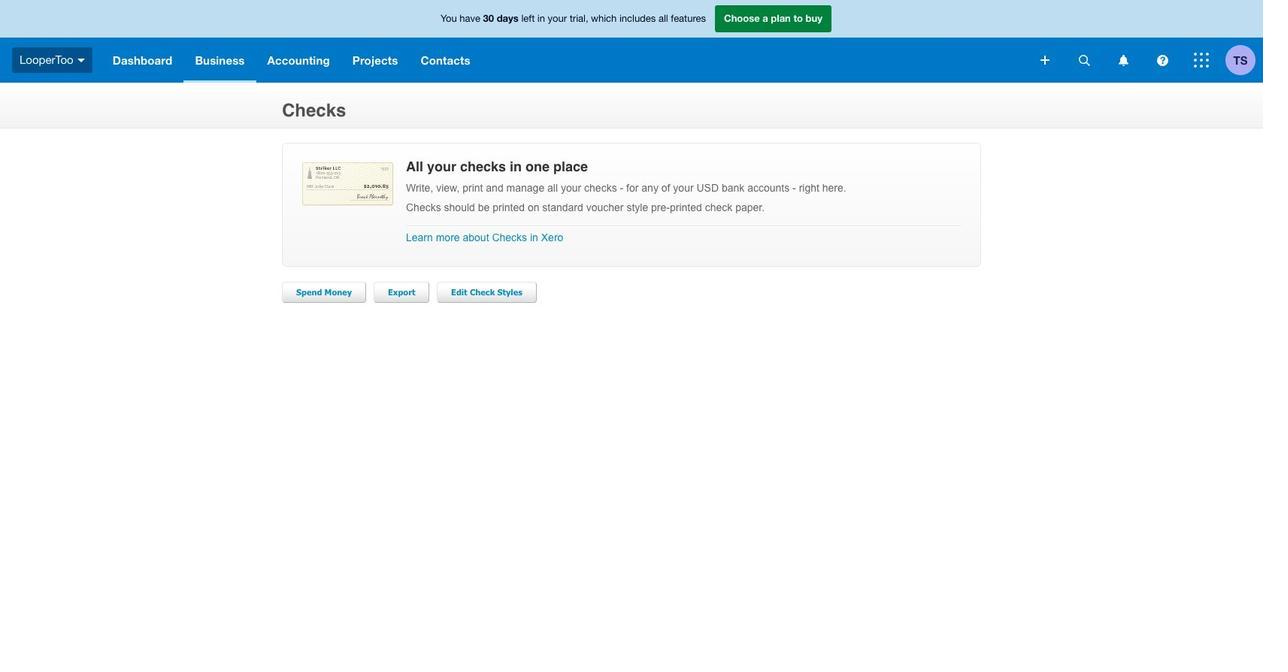 Task type: describe. For each thing, give the bounding box(es) containing it.
voucher
[[587, 202, 624, 214]]

2 vertical spatial checks
[[492, 232, 527, 244]]

accounting button
[[256, 38, 341, 83]]

accounts
[[748, 182, 790, 194]]

paper.
[[736, 202, 765, 214]]

spend money
[[296, 287, 352, 297]]

edit
[[451, 287, 468, 297]]

dashboard
[[113, 53, 173, 67]]

on
[[528, 202, 540, 214]]

plan
[[771, 12, 791, 24]]

and
[[486, 182, 504, 194]]

of
[[662, 182, 671, 194]]

projects button
[[341, 38, 410, 83]]

learn more about checks in xero link
[[406, 232, 564, 244]]

right
[[799, 182, 820, 194]]

a
[[763, 12, 769, 24]]

xero
[[541, 232, 564, 244]]

should
[[444, 202, 475, 214]]

manage
[[507, 182, 545, 194]]

have
[[460, 13, 481, 24]]

all your checks in one place write, view, print and manage all your checks - for any of your usd bank accounts - right here. checks should be printed on standard voucher style pre-printed check paper.
[[406, 159, 847, 214]]

for
[[627, 182, 639, 194]]

one
[[526, 159, 550, 175]]

here.
[[823, 182, 847, 194]]

bank
[[722, 182, 745, 194]]

write,
[[406, 182, 434, 194]]

export link
[[374, 282, 430, 303]]

all
[[406, 159, 424, 175]]

in inside you have 30 days left in your trial, which includes all features
[[538, 13, 545, 24]]

2 horizontal spatial svg image
[[1157, 55, 1169, 66]]

loopertoo button
[[0, 38, 101, 83]]

print
[[463, 182, 483, 194]]

usd
[[697, 182, 719, 194]]

contacts
[[421, 53, 471, 67]]

trial,
[[570, 13, 589, 24]]

view,
[[436, 182, 460, 194]]

you
[[441, 13, 457, 24]]

dashboard link
[[101, 38, 184, 83]]

in inside all your checks in one place write, view, print and manage all your checks - for any of your usd bank accounts - right here. checks should be printed on standard voucher style pre-printed check paper.
[[510, 159, 522, 175]]

loopertoo
[[20, 53, 73, 66]]

spend
[[296, 287, 322, 297]]

your right of
[[674, 182, 694, 194]]



Task type: locate. For each thing, give the bounding box(es) containing it.
0 horizontal spatial printed
[[493, 202, 525, 214]]

banner containing ts
[[0, 0, 1264, 83]]

your
[[548, 13, 567, 24], [427, 159, 457, 175], [561, 182, 582, 194], [674, 182, 694, 194]]

all inside you have 30 days left in your trial, which includes all features
[[659, 13, 669, 24]]

checks right about
[[492, 232, 527, 244]]

left
[[522, 13, 535, 24]]

0 horizontal spatial svg image
[[77, 58, 85, 62]]

all up standard
[[548, 182, 558, 194]]

ts
[[1234, 53, 1248, 67]]

your left trial,
[[548, 13, 567, 24]]

1 horizontal spatial all
[[659, 13, 669, 24]]

business button
[[184, 38, 256, 83]]

edit check styles link
[[437, 282, 537, 303]]

includes
[[620, 13, 656, 24]]

your inside you have 30 days left in your trial, which includes all features
[[548, 13, 567, 24]]

2 vertical spatial in
[[530, 232, 539, 244]]

2 - from the left
[[793, 182, 796, 194]]

svg image inside loopertoo popup button
[[77, 58, 85, 62]]

banner
[[0, 0, 1264, 83]]

0 vertical spatial checks
[[460, 159, 506, 175]]

all
[[659, 13, 669, 24], [548, 182, 558, 194]]

pre-
[[651, 202, 670, 214]]

1 printed from the left
[[493, 202, 525, 214]]

to
[[794, 12, 803, 24]]

1 horizontal spatial -
[[793, 182, 796, 194]]

1 horizontal spatial checks
[[406, 202, 441, 214]]

checks
[[460, 159, 506, 175], [585, 182, 617, 194]]

export
[[388, 287, 416, 297]]

your up standard
[[561, 182, 582, 194]]

standard
[[543, 202, 584, 214]]

0 horizontal spatial svg image
[[1041, 56, 1050, 65]]

1 horizontal spatial checks
[[585, 182, 617, 194]]

in left xero
[[530, 232, 539, 244]]

1 vertical spatial checks
[[585, 182, 617, 194]]

all inside all your checks in one place write, view, print and manage all your checks - for any of your usd bank accounts - right here. checks should be printed on standard voucher style pre-printed check paper.
[[548, 182, 558, 194]]

1 vertical spatial all
[[548, 182, 558, 194]]

be
[[478, 202, 490, 214]]

1 horizontal spatial svg image
[[1119, 55, 1129, 66]]

checks down write, on the top
[[406, 202, 441, 214]]

0 horizontal spatial checks
[[282, 100, 346, 121]]

0 horizontal spatial all
[[548, 182, 558, 194]]

1 - from the left
[[620, 182, 624, 194]]

30
[[483, 12, 494, 24]]

0 horizontal spatial -
[[620, 182, 624, 194]]

which
[[591, 13, 617, 24]]

svg image
[[1079, 55, 1090, 66], [1157, 55, 1169, 66], [77, 58, 85, 62]]

-
[[620, 182, 624, 194], [793, 182, 796, 194]]

svg image
[[1195, 53, 1210, 68], [1119, 55, 1129, 66], [1041, 56, 1050, 65]]

learn more about checks in xero
[[406, 232, 564, 244]]

about
[[463, 232, 489, 244]]

business
[[195, 53, 245, 67]]

choose
[[724, 12, 760, 24]]

0 horizontal spatial checks
[[460, 159, 506, 175]]

0 vertical spatial all
[[659, 13, 669, 24]]

check
[[705, 202, 733, 214]]

style
[[627, 202, 649, 214]]

choose a plan to buy
[[724, 12, 823, 24]]

- left right
[[793, 182, 796, 194]]

in left the one
[[510, 159, 522, 175]]

you have 30 days left in your trial, which includes all features
[[441, 12, 706, 24]]

projects
[[353, 53, 398, 67]]

checks
[[282, 100, 346, 121], [406, 202, 441, 214], [492, 232, 527, 244]]

learn
[[406, 232, 433, 244]]

check
[[470, 287, 495, 297]]

in
[[538, 13, 545, 24], [510, 159, 522, 175], [530, 232, 539, 244]]

checks up print
[[460, 159, 506, 175]]

- left for on the top
[[620, 182, 624, 194]]

0 vertical spatial checks
[[282, 100, 346, 121]]

contacts button
[[410, 38, 482, 83]]

your up view,
[[427, 159, 457, 175]]

1 horizontal spatial printed
[[670, 202, 702, 214]]

ts button
[[1226, 38, 1264, 83]]

edit check styles
[[451, 287, 523, 297]]

in right the left
[[538, 13, 545, 24]]

features
[[671, 13, 706, 24]]

accounting
[[267, 53, 330, 67]]

days
[[497, 12, 519, 24]]

buy
[[806, 12, 823, 24]]

place
[[554, 159, 588, 175]]

2 horizontal spatial checks
[[492, 232, 527, 244]]

more
[[436, 232, 460, 244]]

2 horizontal spatial svg image
[[1195, 53, 1210, 68]]

printed
[[493, 202, 525, 214], [670, 202, 702, 214]]

checks down accounting
[[282, 100, 346, 121]]

any
[[642, 182, 659, 194]]

all left features
[[659, 13, 669, 24]]

1 horizontal spatial svg image
[[1079, 55, 1090, 66]]

checks up the voucher at the left top of page
[[585, 182, 617, 194]]

spend money link
[[282, 282, 366, 303]]

styles
[[498, 287, 523, 297]]

2 printed from the left
[[670, 202, 702, 214]]

checks inside all your checks in one place write, view, print and manage all your checks - for any of your usd bank accounts - right here. checks should be printed on standard voucher style pre-printed check paper.
[[406, 202, 441, 214]]

1 vertical spatial in
[[510, 159, 522, 175]]

money
[[325, 287, 352, 297]]

printed down of
[[670, 202, 702, 214]]

0 vertical spatial in
[[538, 13, 545, 24]]

printed down 'and'
[[493, 202, 525, 214]]

1 vertical spatial checks
[[406, 202, 441, 214]]



Task type: vqa. For each thing, say whether or not it's contained in the screenshot.
Invoice line item list element
no



